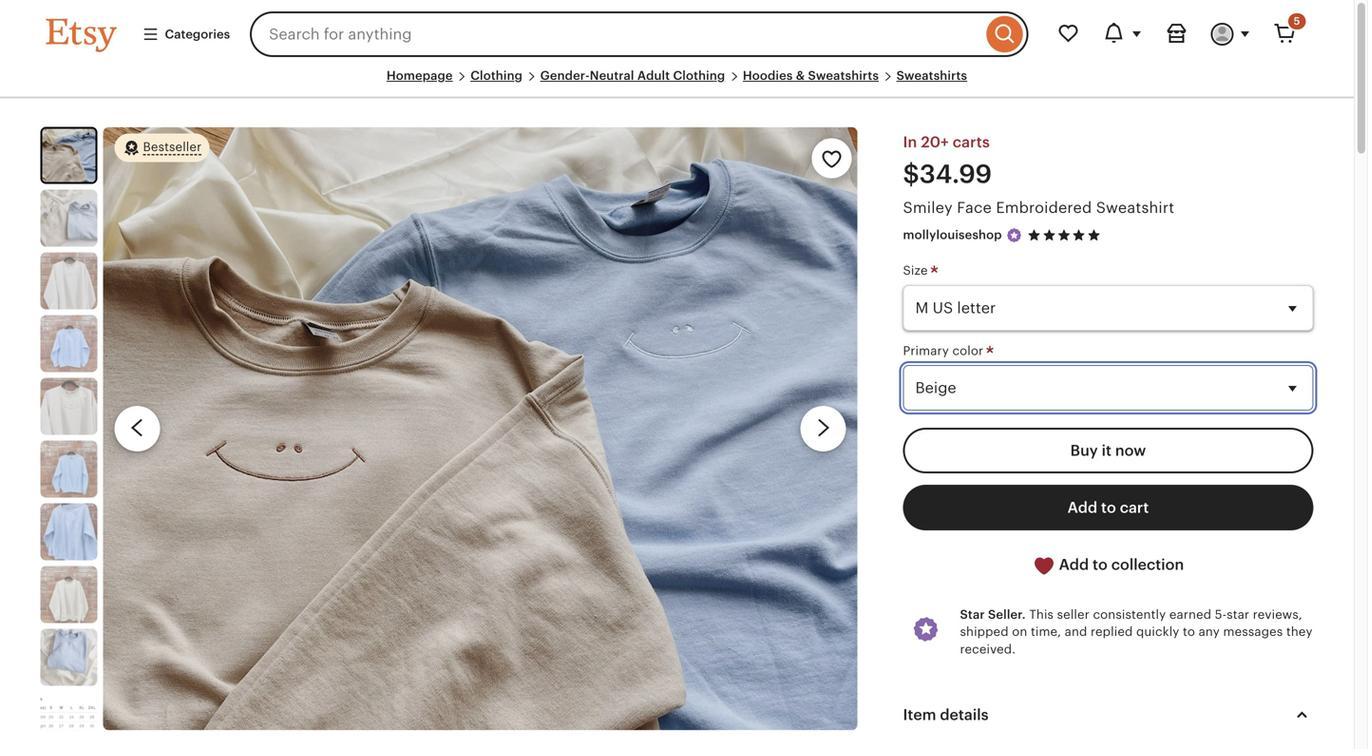 Task type: vqa. For each thing, say whether or not it's contained in the screenshot.
Add related to Add to cart
yes



Task type: describe. For each thing, give the bounding box(es) containing it.
collection
[[1112, 556, 1185, 573]]

5-
[[1216, 607, 1228, 622]]

5
[[1295, 15, 1301, 27]]

details
[[941, 706, 989, 723]]

buy it now button
[[904, 428, 1314, 474]]

add for add to collection
[[1060, 556, 1090, 573]]

smiley face embroidered sweatshirt image 2 image
[[40, 190, 97, 247]]

item details button
[[887, 692, 1331, 738]]

primary
[[904, 344, 950, 358]]

add to collection
[[1056, 556, 1185, 573]]

smiley face embroidered sweatshirt image 4 image
[[40, 315, 97, 372]]

add to collection button
[[904, 542, 1314, 589]]

received.
[[961, 642, 1016, 656]]

hoodies & sweatshirts
[[743, 68, 879, 83]]

smiley face embroidered sweatshirt image 3 image
[[40, 252, 97, 310]]

embroidered
[[997, 199, 1093, 216]]

in 20+ carts $34.99
[[904, 134, 993, 189]]

mollylouiseshop
[[904, 228, 1003, 242]]

this
[[1030, 607, 1054, 622]]

size
[[904, 264, 932, 278]]

shipped
[[961, 625, 1009, 639]]

buy
[[1071, 442, 1099, 459]]

1 horizontal spatial smiley face embroidered sweatshirt image 1 image
[[103, 127, 858, 730]]

1 sweatshirts from the left
[[809, 68, 879, 83]]

smiley face embroidered sweatshirt image 10 image
[[40, 692, 97, 749]]

messages
[[1224, 625, 1284, 639]]

primary color
[[904, 344, 988, 358]]

and
[[1065, 625, 1088, 639]]

star
[[1228, 607, 1250, 622]]

time,
[[1031, 625, 1062, 639]]

20+
[[922, 134, 950, 151]]

mollylouiseshop link
[[904, 228, 1003, 242]]

2 clothing from the left
[[674, 68, 726, 83]]

item
[[904, 706, 937, 723]]

quickly
[[1137, 625, 1180, 639]]

bestseller button
[[115, 133, 209, 163]]

0 horizontal spatial smiley face embroidered sweatshirt image 1 image
[[42, 129, 96, 182]]

add for add to cart
[[1068, 499, 1098, 516]]

smiley
[[904, 199, 953, 216]]

hoodies & sweatshirts link
[[743, 68, 879, 83]]

sweatshirts link
[[897, 68, 968, 83]]

buy it now
[[1071, 442, 1147, 459]]

reviews,
[[1254, 607, 1303, 622]]

$34.99
[[904, 159, 993, 189]]



Task type: locate. For each thing, give the bounding box(es) containing it.
0 vertical spatial to
[[1102, 499, 1117, 516]]

add to cart
[[1068, 499, 1150, 516]]

homepage link
[[387, 68, 453, 83]]

smiley face embroidered sweatshirt image 7 image
[[40, 503, 97, 561]]

on
[[1013, 625, 1028, 639]]

1 horizontal spatial clothing
[[674, 68, 726, 83]]

to
[[1102, 499, 1117, 516], [1093, 556, 1108, 573], [1184, 625, 1196, 639]]

smiley face embroidered sweatshirt image 6 image
[[40, 441, 97, 498]]

0 horizontal spatial sweatshirts
[[809, 68, 879, 83]]

0 horizontal spatial clothing
[[471, 68, 523, 83]]

to left the "collection"
[[1093, 556, 1108, 573]]

smiley face embroidered sweatshirt image 1 image
[[103, 127, 858, 730], [42, 129, 96, 182]]

gender-neutral adult clothing link
[[541, 68, 726, 83]]

this seller consistently earned 5-star reviews, shipped on time, and replied quickly to any messages they received.
[[961, 607, 1314, 656]]

replied
[[1091, 625, 1134, 639]]

categories
[[165, 27, 230, 41]]

menu bar containing homepage
[[46, 68, 1309, 98]]

gender-neutral adult clothing
[[541, 68, 726, 83]]

sweatshirts
[[809, 68, 879, 83], [897, 68, 968, 83]]

1 vertical spatial add
[[1060, 556, 1090, 573]]

clothing right adult
[[674, 68, 726, 83]]

categories banner
[[12, 0, 1343, 68]]

neutral
[[590, 68, 635, 83]]

consistently
[[1094, 607, 1167, 622]]

seller.
[[989, 607, 1026, 622]]

clothing link
[[471, 68, 523, 83]]

2 sweatshirts from the left
[[897, 68, 968, 83]]

gender-
[[541, 68, 590, 83]]

to for collection
[[1093, 556, 1108, 573]]

to inside add to cart button
[[1102, 499, 1117, 516]]

1 horizontal spatial sweatshirts
[[897, 68, 968, 83]]

smiley face embroidered sweatshirt image 9 image
[[40, 629, 97, 686]]

bestseller
[[143, 140, 202, 154]]

add inside button
[[1068, 499, 1098, 516]]

earned
[[1170, 607, 1212, 622]]

color
[[953, 344, 984, 358]]

to inside this seller consistently earned 5-star reviews, shipped on time, and replied quickly to any messages they received.
[[1184, 625, 1196, 639]]

add left cart
[[1068, 499, 1098, 516]]

add inside button
[[1060, 556, 1090, 573]]

adult
[[638, 68, 670, 83]]

to left cart
[[1102, 499, 1117, 516]]

smiley face embroidered sweatshirt image 5 image
[[40, 378, 97, 435]]

in
[[904, 134, 918, 151]]

seller
[[1058, 607, 1090, 622]]

clothing left gender-
[[471, 68, 523, 83]]

1 clothing from the left
[[471, 68, 523, 83]]

&
[[796, 68, 805, 83]]

menu bar
[[46, 68, 1309, 98]]

categories button
[[128, 17, 244, 51]]

cart
[[1121, 499, 1150, 516]]

0 vertical spatial add
[[1068, 499, 1098, 516]]

1 vertical spatial to
[[1093, 556, 1108, 573]]

item details
[[904, 706, 989, 723]]

any
[[1199, 625, 1221, 639]]

face
[[958, 199, 992, 216]]

to for cart
[[1102, 499, 1117, 516]]

sweatshirts up 20+
[[897, 68, 968, 83]]

carts
[[953, 134, 991, 151]]

sweatshirts right &
[[809, 68, 879, 83]]

sweatshirt
[[1097, 199, 1175, 216]]

to inside add to collection button
[[1093, 556, 1108, 573]]

smiley face embroidered sweatshirt
[[904, 199, 1175, 216]]

homepage
[[387, 68, 453, 83]]

they
[[1287, 625, 1314, 639]]

star
[[961, 607, 986, 622]]

2 vertical spatial to
[[1184, 625, 1196, 639]]

add to cart button
[[904, 485, 1314, 531]]

star_seller image
[[1006, 227, 1023, 244]]

none search field inside categories banner
[[250, 11, 1029, 57]]

5 link
[[1263, 11, 1309, 57]]

it
[[1102, 442, 1112, 459]]

Search for anything text field
[[250, 11, 983, 57]]

hoodies
[[743, 68, 793, 83]]

now
[[1116, 442, 1147, 459]]

star seller.
[[961, 607, 1026, 622]]

None search field
[[250, 11, 1029, 57]]

add
[[1068, 499, 1098, 516], [1060, 556, 1090, 573]]

to down earned
[[1184, 625, 1196, 639]]

smiley face embroidered sweatshirt image 8 image
[[40, 566, 97, 623]]

add up seller
[[1060, 556, 1090, 573]]

clothing
[[471, 68, 523, 83], [674, 68, 726, 83]]



